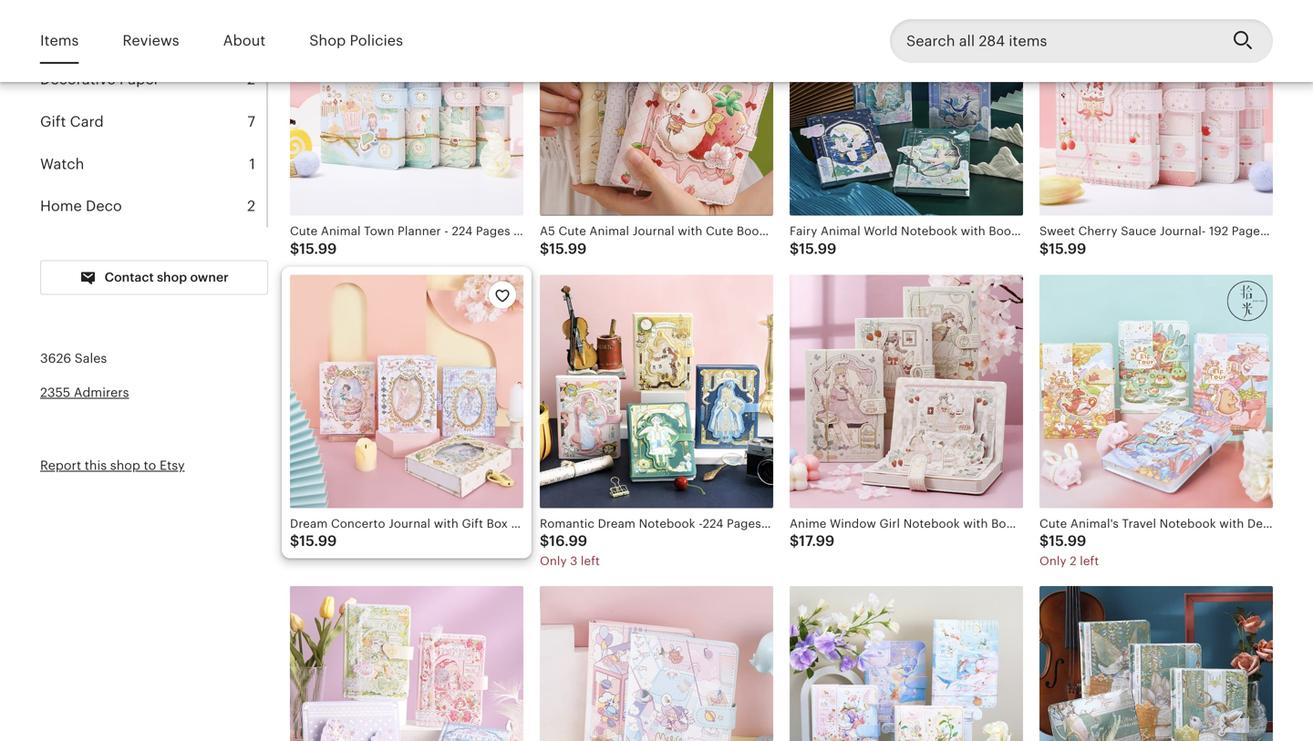 Task type: describe. For each thing, give the bounding box(es) containing it.
home
[[40, 198, 82, 215]]

princess saki notebook with designed colorful page - 224 pages hard cover - a5 magnetic buckle notebooks  - diy journal image
[[290, 587, 523, 741]]

$ 15.99 for 'dream concerto journal with gift box and locker - 192 pages hard cover - a6 diary - diy journal' image
[[290, 533, 337, 550]]

only for 16.99
[[540, 555, 567, 568]]

policies
[[350, 33, 403, 49]]

15.99 for sweet cherry sauce journal- 192 pages soft leather cover planner- pink a5 magnetic buckle  notebooks  - diy journal with lines and grids image
[[1049, 241, 1087, 257]]

dream concerto journal with gift box and locker - 192 pages hard cover - a6 diary - diy journal image
[[290, 275, 523, 508]]

3626
[[40, 351, 71, 366]]

sections tab list
[[40, 0, 268, 228]]

Search all 284 items text field
[[890, 19, 1218, 63]]

owner
[[190, 270, 229, 285]]

$ for fairy animal world notebook with bookmark - 224 pages hard cover - a5 magnetic buckle notebooks  - diy journal image
[[790, 241, 799, 257]]

admirers
[[74, 386, 129, 400]]

$ for cute animal town planner - 224 pages a5 magnetic buckle pink notebooks with soft leather cover - journal diy - cute notebooks image
[[290, 241, 299, 257]]

cute animal town planner - 224 pages a5 magnetic buckle pink notebooks with soft leather cover - journal diy - cute notebooks image
[[290, 0, 523, 216]]

2 for home deco
[[247, 198, 255, 215]]

15.99 for a5 cute animal journal with cute bookmark - 224 pages soft leather cover planner- magnetic buckle - diy journal with lines and grids image
[[549, 241, 587, 257]]

left for 15.99
[[1080, 555, 1099, 568]]

3626 sales
[[40, 351, 107, 366]]

report
[[40, 458, 81, 473]]

16.99
[[549, 533, 587, 550]]

$ 15.99 for sweet cherry sauce journal- 192 pages soft leather cover planner- pink a5 magnetic buckle  notebooks  - diy journal with lines and grids image
[[1040, 241, 1087, 257]]

peach painting journal with bookmark and 3d page - soft leather cover planner- 224 pages a5 magnetic buckle notebooks image
[[790, 587, 1023, 741]]

contact shop owner button
[[40, 260, 268, 295]]

$ for a5 cute animal journal with cute bookmark - 224 pages soft leather cover planner- magnetic buckle - diy journal with lines and grids image
[[540, 241, 549, 257]]

report this shop to etsy link
[[40, 458, 185, 473]]

paper
[[119, 71, 159, 88]]

only for 15.99
[[1040, 555, 1067, 568]]

gift card
[[40, 113, 104, 130]]

tab containing watch
[[40, 143, 266, 185]]

shop policies
[[309, 33, 403, 49]]

items
[[40, 33, 79, 49]]

this
[[85, 458, 107, 473]]

a5 cute animal journal with cute bookmark - 224 pages soft leather cover planner- magnetic buckle - diy journal with lines and grids image
[[540, 0, 773, 216]]

1 vertical spatial shop
[[110, 458, 140, 473]]

15.99 for cute animal town planner - 224 pages a5 magnetic buckle pink notebooks with soft leather cover - journal diy - cute notebooks image
[[299, 241, 337, 257]]

items link
[[40, 20, 79, 62]]

left for 16.99
[[581, 555, 600, 568]]

$ 15.99 for a5 cute animal journal with cute bookmark - 224 pages soft leather cover planner- magnetic buckle - diy journal with lines and grids image
[[540, 241, 587, 257]]

sweet cherry sauce journal- 192 pages soft leather cover planner- pink a5 magnetic buckle  notebooks  - diy journal with lines and grids image
[[1040, 0, 1273, 216]]

$ inside the $ 15.99 only 2 left
[[1040, 533, 1049, 550]]



Task type: vqa. For each thing, say whether or not it's contained in the screenshot.
The Only for 15.99
yes



Task type: locate. For each thing, give the bounding box(es) containing it.
0 horizontal spatial only
[[540, 555, 567, 568]]

3
[[570, 555, 578, 568]]

$ inside $ 16.99 only 3 left
[[540, 533, 549, 550]]

watch
[[40, 156, 84, 172]]

0 vertical spatial shop
[[157, 270, 187, 285]]

$ for anime window girl notebook with bookmark and 3d page - soft leather cover planner- 224 pages a5 magnetic buckle notebooks - diy journal image
[[790, 533, 799, 550]]

deco
[[86, 198, 122, 215]]

tab containing decorative paper
[[40, 58, 266, 101]]

home deco
[[40, 198, 122, 215]]

about
[[223, 33, 266, 49]]

only inside $ 16.99 only 3 left
[[540, 555, 567, 568]]

left inside the $ 15.99 only 2 left
[[1080, 555, 1099, 568]]

5 tab from the top
[[40, 185, 266, 228]]

2355 admirers
[[40, 386, 129, 400]]

2
[[247, 71, 255, 88], [247, 198, 255, 215], [1070, 555, 1077, 568]]

tab down reviews
[[40, 58, 266, 101]]

sales
[[75, 351, 107, 366]]

1
[[249, 156, 255, 172]]

left
[[581, 555, 600, 568], [1080, 555, 1099, 568]]

2 inside the $ 15.99 only 2 left
[[1070, 555, 1077, 568]]

$ for sweet cherry sauce journal- 192 pages soft leather cover planner- pink a5 magnetic buckle  notebooks  - diy journal with lines and grids image
[[1040, 241, 1049, 257]]

15.99 for fairy animal world notebook with bookmark - 224 pages hard cover - a5 magnetic buckle notebooks  - diy journal image
[[799, 241, 837, 257]]

silver's will notebook with metal bookmark and 3d page -224 pages a5 magnetic buckle hard cover - journal diy planner image
[[1040, 587, 1273, 741]]

tab containing gift card
[[40, 101, 266, 143]]

1 left from the left
[[581, 555, 600, 568]]

0 horizontal spatial shop
[[110, 458, 140, 473]]

$ 16.99 only 3 left
[[540, 533, 600, 568]]

tab down paper on the left top
[[40, 101, 266, 143]]

tab up paper on the left top
[[40, 16, 266, 58]]

2355
[[40, 386, 70, 400]]

tab
[[40, 16, 266, 58], [40, 58, 266, 101], [40, 101, 266, 143], [40, 143, 266, 185], [40, 185, 266, 228]]

etsy
[[160, 458, 185, 473]]

only inside the $ 15.99 only 2 left
[[1040, 555, 1067, 568]]

reviews
[[123, 33, 179, 49]]

2 for decorative paper
[[247, 71, 255, 88]]

shop
[[309, 33, 346, 49]]

contact
[[105, 270, 154, 285]]

tab up deco
[[40, 143, 266, 185]]

report this shop to etsy
[[40, 458, 185, 473]]

2355 admirers link
[[40, 386, 129, 400]]

notepad
[[40, 29, 100, 45]]

magic girl journal/planner - kawaii notebook soft leather cover anime print- 224 pages a5 magnetic buckle notebooks image
[[540, 587, 773, 741]]

romantic dream notebook -224 pages a5 magnetic buckle notebooks with soft leather cover - kawaii journal diy - cute notebooks image
[[540, 275, 773, 508]]

decorative
[[40, 71, 116, 88]]

0 horizontal spatial left
[[581, 555, 600, 568]]

fairy animal world notebook with bookmark - 224 pages hard cover - a5 magnetic buckle notebooks  - diy journal image
[[790, 0, 1023, 216]]

reviews link
[[123, 20, 179, 62]]

1 vertical spatial 2
[[247, 198, 255, 215]]

shop inside button
[[157, 270, 187, 285]]

contact shop owner
[[101, 270, 229, 285]]

cute animal's travel notebook with designed colorful page - 224 pages soft leather cover - a5 magnetic buckle notebooks  - diy journal image
[[1040, 275, 1273, 508]]

18
[[240, 29, 255, 45]]

shop left 'owner'
[[157, 270, 187, 285]]

7
[[248, 113, 255, 130]]

tab containing home deco
[[40, 185, 266, 228]]

$ 17.99
[[790, 533, 835, 550]]

shop left to
[[110, 458, 140, 473]]

0 vertical spatial 2
[[247, 71, 255, 88]]

4 tab from the top
[[40, 143, 266, 185]]

$ 15.99 for fairy animal world notebook with bookmark - 224 pages hard cover - a5 magnetic buckle notebooks  - diy journal image
[[790, 241, 837, 257]]

shop
[[157, 270, 187, 285], [110, 458, 140, 473]]

1 only from the left
[[540, 555, 567, 568]]

2 tab from the top
[[40, 58, 266, 101]]

17.99
[[799, 533, 835, 550]]

15.99 inside the $ 15.99 only 2 left
[[1049, 533, 1087, 550]]

tab up contact shop owner button
[[40, 185, 266, 228]]

$ for 'dream concerto journal with gift box and locker - 192 pages hard cover - a6 diary - diy journal' image
[[290, 533, 299, 550]]

tab containing notepad
[[40, 16, 266, 58]]

$ 15.99 only 2 left
[[1040, 533, 1099, 568]]

shop policies link
[[309, 20, 403, 62]]

2 vertical spatial 2
[[1070, 555, 1077, 568]]

only
[[540, 555, 567, 568], [1040, 555, 1067, 568]]

$
[[290, 241, 299, 257], [540, 241, 549, 257], [790, 241, 799, 257], [1040, 241, 1049, 257], [290, 533, 299, 550], [540, 533, 549, 550], [790, 533, 799, 550], [1040, 533, 1049, 550]]

2 only from the left
[[1040, 555, 1067, 568]]

15.99
[[299, 241, 337, 257], [549, 241, 587, 257], [799, 241, 837, 257], [1049, 241, 1087, 257], [299, 533, 337, 550], [1049, 533, 1087, 550]]

about link
[[223, 20, 266, 62]]

anime window girl notebook with bookmark and 3d page - soft leather cover planner- 224 pages a5 magnetic buckle notebooks - diy journal image
[[790, 275, 1023, 508]]

1 tab from the top
[[40, 16, 266, 58]]

$ 15.99
[[290, 241, 337, 257], [540, 241, 587, 257], [790, 241, 837, 257], [1040, 241, 1087, 257], [290, 533, 337, 550]]

to
[[144, 458, 156, 473]]

15.99 for 'dream concerto journal with gift box and locker - 192 pages hard cover - a6 diary - diy journal' image
[[299, 533, 337, 550]]

1 horizontal spatial only
[[1040, 555, 1067, 568]]

3 tab from the top
[[40, 101, 266, 143]]

card
[[70, 113, 104, 130]]

decorative paper
[[40, 71, 159, 88]]

1 horizontal spatial shop
[[157, 270, 187, 285]]

$ 15.99 for cute animal town planner - 224 pages a5 magnetic buckle pink notebooks with soft leather cover - journal diy - cute notebooks image
[[290, 241, 337, 257]]

gift
[[40, 113, 66, 130]]

left inside $ 16.99 only 3 left
[[581, 555, 600, 568]]

2 left from the left
[[1080, 555, 1099, 568]]

1 horizontal spatial left
[[1080, 555, 1099, 568]]



